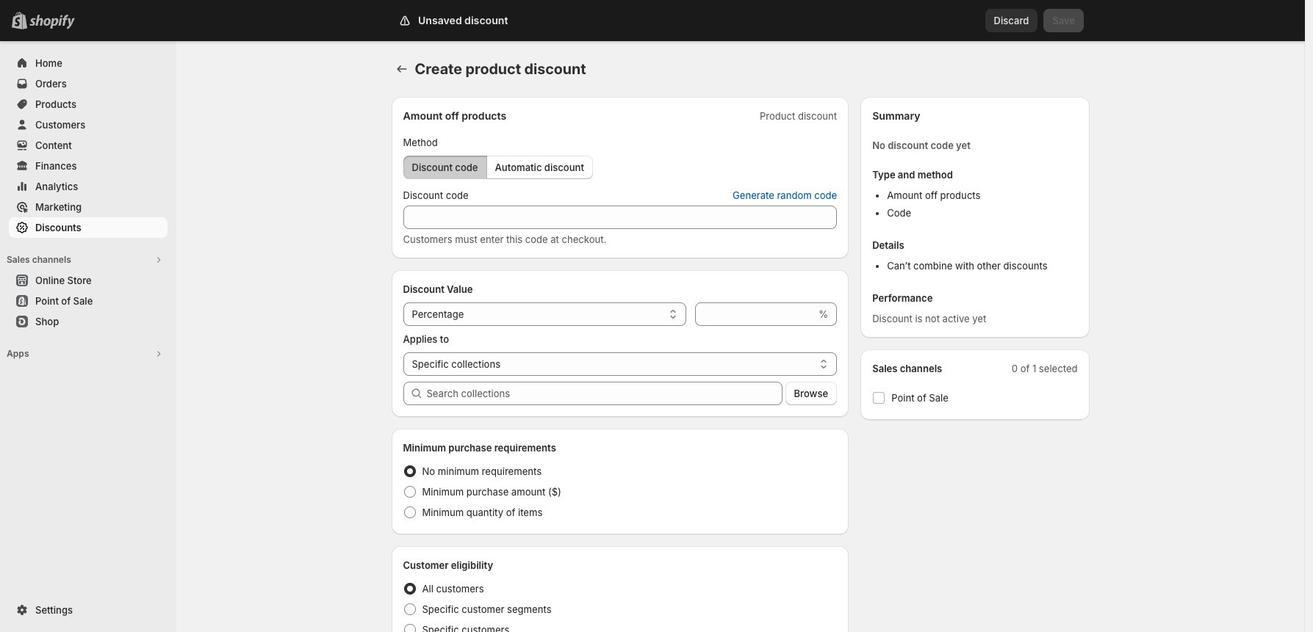 Task type: vqa. For each thing, say whether or not it's contained in the screenshot.
Search collections text box
yes



Task type: locate. For each thing, give the bounding box(es) containing it.
None text field
[[403, 206, 837, 229]]

Search collections text field
[[427, 382, 783, 406]]

None text field
[[696, 303, 816, 326]]

shopify image
[[29, 15, 75, 29]]



